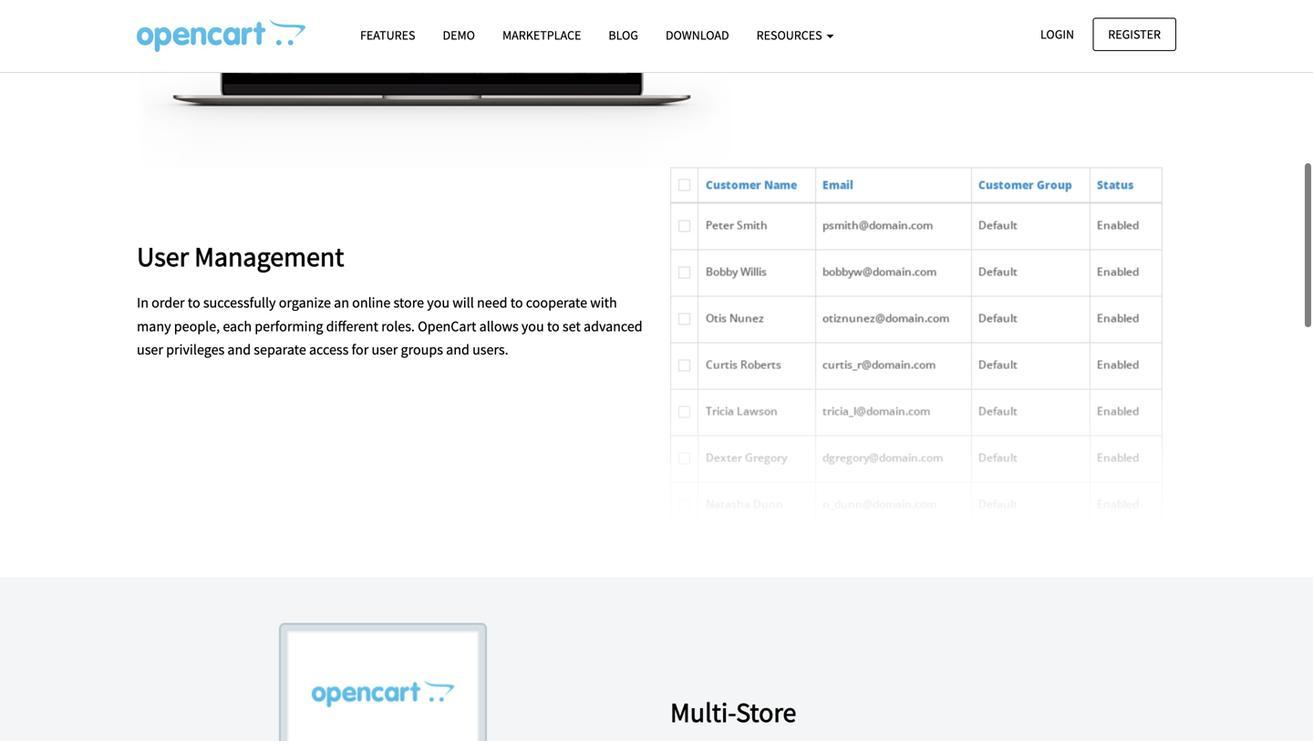 Task type: describe. For each thing, give the bounding box(es) containing it.
register
[[1109, 26, 1162, 42]]

users.
[[473, 348, 509, 366]]

organize
[[279, 301, 331, 319]]

performing
[[255, 325, 323, 343]]

download link
[[652, 19, 743, 51]]

online
[[352, 301, 391, 319]]

blog
[[609, 27, 639, 43]]

demo link
[[429, 19, 489, 51]]

download
[[666, 27, 730, 43]]

successfully
[[203, 301, 276, 319]]

will
[[453, 301, 474, 319]]

need
[[477, 301, 508, 319]]

features
[[360, 27, 416, 43]]

in order to successfully organize an online store you will need to cooperate with many people, each performing different roles. opencart allows you to set advanced user privileges and separate access for user groups and users.
[[137, 301, 643, 366]]

allows
[[480, 325, 519, 343]]

roles.
[[382, 325, 415, 343]]

multi-
[[671, 703, 736, 737]]

in
[[137, 301, 149, 319]]

management
[[194, 247, 344, 281]]

demo
[[443, 27, 475, 43]]

1 horizontal spatial to
[[511, 301, 523, 319]]

resources
[[757, 27, 825, 43]]

user
[[137, 247, 189, 281]]

2 horizontal spatial to
[[547, 325, 560, 343]]

0 horizontal spatial to
[[188, 301, 200, 319]]

2 user from the left
[[372, 348, 398, 366]]

1 user from the left
[[137, 348, 163, 366]]

resources link
[[743, 19, 848, 51]]

0 vertical spatial you
[[427, 301, 450, 319]]

for
[[352, 348, 369, 366]]

marketplace link
[[489, 19, 595, 51]]

groups
[[401, 348, 443, 366]]

1 horizontal spatial you
[[522, 325, 544, 343]]



Task type: vqa. For each thing, say whether or not it's contained in the screenshot.
HAS at the bottom
no



Task type: locate. For each thing, give the bounding box(es) containing it.
user down many
[[137, 348, 163, 366]]

and
[[228, 348, 251, 366], [446, 348, 470, 366]]

multi store image
[[137, 631, 630, 742]]

user management
[[137, 247, 344, 281]]

to left set
[[547, 325, 560, 343]]

privileges
[[166, 348, 225, 366]]

0 horizontal spatial user
[[137, 348, 163, 366]]

you up opencart
[[427, 301, 450, 319]]

blog link
[[595, 19, 652, 51]]

order
[[152, 301, 185, 319]]

1 horizontal spatial and
[[446, 348, 470, 366]]

administrator dashboard image
[[137, 0, 732, 175]]

to right need
[[511, 301, 523, 319]]

store
[[736, 703, 797, 737]]

to
[[188, 301, 200, 319], [511, 301, 523, 319], [547, 325, 560, 343]]

1 vertical spatial you
[[522, 325, 544, 343]]

with
[[591, 301, 618, 319]]

each
[[223, 325, 252, 343]]

features link
[[347, 19, 429, 51]]

and down each
[[228, 348, 251, 366]]

set
[[563, 325, 581, 343]]

advanced
[[584, 325, 643, 343]]

login link
[[1026, 18, 1090, 51]]

user management image
[[671, 175, 1163, 540]]

to up people,
[[188, 301, 200, 319]]

marketplace
[[503, 27, 582, 43]]

access
[[309, 348, 349, 366]]

different
[[326, 325, 379, 343]]

people,
[[174, 325, 220, 343]]

separate
[[254, 348, 306, 366]]

an
[[334, 301, 349, 319]]

user right for
[[372, 348, 398, 366]]

2 and from the left
[[446, 348, 470, 366]]

opencart - features image
[[137, 19, 306, 52]]

1 and from the left
[[228, 348, 251, 366]]

login
[[1041, 26, 1075, 42]]

multi-store
[[671, 703, 797, 737]]

store
[[394, 301, 424, 319]]

register link
[[1093, 18, 1177, 51]]

0 horizontal spatial you
[[427, 301, 450, 319]]

and down opencart
[[446, 348, 470, 366]]

you
[[427, 301, 450, 319], [522, 325, 544, 343]]

cooperate
[[526, 301, 588, 319]]

many
[[137, 325, 171, 343]]

you down cooperate
[[522, 325, 544, 343]]

opencart
[[418, 325, 477, 343]]

1 horizontal spatial user
[[372, 348, 398, 366]]

user
[[137, 348, 163, 366], [372, 348, 398, 366]]

0 horizontal spatial and
[[228, 348, 251, 366]]



